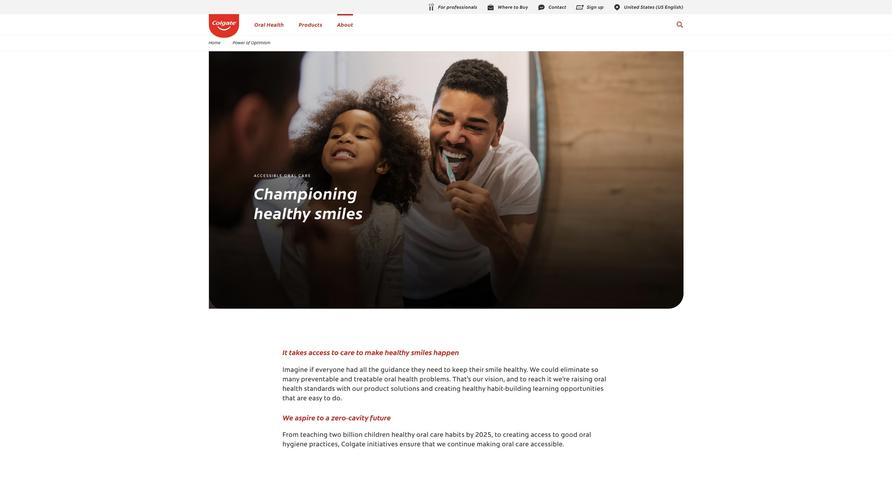 Task type: locate. For each thing, give the bounding box(es) containing it.
building
[[505, 387, 531, 393]]

to left do.
[[324, 396, 331, 403]]

1 vertical spatial our
[[352, 387, 363, 393]]

0 horizontal spatial our
[[352, 387, 363, 393]]

and up with
[[340, 377, 352, 384]]

1 horizontal spatial and
[[421, 387, 433, 393]]

preventable
[[301, 377, 339, 384]]

creating right 2025,
[[503, 433, 529, 439]]

health down many
[[283, 387, 302, 393]]

hygiene
[[283, 442, 308, 449]]

we up the reach at the bottom right of page
[[530, 368, 540, 374]]

that left 'we'
[[422, 442, 435, 449]]

where to buy icon image
[[486, 3, 495, 11]]

it
[[547, 377, 552, 384]]

we
[[530, 368, 540, 374], [283, 413, 293, 423]]

continue
[[447, 442, 475, 449]]

oral
[[254, 21, 265, 28]]

0 vertical spatial creating
[[435, 387, 461, 393]]

health up solutions
[[398, 377, 418, 384]]

0 vertical spatial we
[[530, 368, 540, 374]]

reach
[[528, 377, 546, 384]]

teaching
[[300, 433, 328, 439]]

oral down guidance
[[384, 377, 396, 384]]

1 vertical spatial care
[[430, 433, 444, 439]]

1 vertical spatial smiles
[[411, 348, 432, 357]]

to up everyone
[[332, 348, 339, 357]]

treatable
[[354, 377, 383, 384]]

1 horizontal spatial access
[[531, 433, 551, 439]]

to
[[332, 348, 339, 357], [356, 348, 363, 357], [444, 368, 451, 374], [520, 377, 527, 384], [324, 396, 331, 403], [317, 413, 324, 423], [495, 433, 501, 439], [553, 433, 559, 439]]

1 horizontal spatial our
[[473, 377, 483, 384]]

1 horizontal spatial creating
[[503, 433, 529, 439]]

creating inside imagine if everyone had all the guidance they need to keep their smile healthy. we could eliminate so many preventable and treatable oral health problems. that's our vision, and to reach it we're raising oral health standards with our product solutions and creating healthy habit-building learning opportunities that are easy to do.
[[435, 387, 461, 393]]

that
[[283, 396, 295, 403], [422, 442, 435, 449]]

products button
[[299, 21, 322, 28]]

healthy inside imagine if everyone had all the guidance they need to keep their smile healthy. we could eliminate so many preventable and treatable oral health problems. that's our vision, and to reach it we're raising oral health standards with our product solutions and creating healthy habit-building learning opportunities that are easy to do.
[[462, 387, 486, 393]]

0 vertical spatial health
[[398, 377, 418, 384]]

we
[[437, 442, 446, 449]]

oral down so
[[594, 377, 606, 384]]

smiles
[[315, 202, 363, 224], [411, 348, 432, 357]]

1 horizontal spatial care
[[430, 433, 444, 439]]

and
[[340, 377, 352, 384], [507, 377, 518, 384], [421, 387, 433, 393]]

that's
[[453, 377, 471, 384]]

and down healthy.
[[507, 377, 518, 384]]

initiatives
[[367, 442, 398, 449]]

accessible oral care
[[254, 174, 311, 178]]

care
[[298, 174, 311, 178]]

access
[[308, 348, 330, 357], [531, 433, 551, 439]]

contact icon image
[[537, 3, 546, 11]]

colgate® logo image
[[209, 14, 239, 38]]

oral health
[[254, 21, 284, 28]]

0 horizontal spatial that
[[283, 396, 295, 403]]

0 horizontal spatial health
[[283, 387, 302, 393]]

0 vertical spatial smiles
[[315, 202, 363, 224]]

1 vertical spatial health
[[283, 387, 302, 393]]

championing healthy smiles image
[[209, 51, 683, 309]]

we aspire to a zero-cavity future
[[283, 413, 391, 423]]

imagine if everyone had all the guidance they need to keep their smile healthy. we could eliminate so many preventable and treatable oral health problems. that's our vision, and to reach it we're raising oral health standards with our product solutions and creating healthy habit-building learning opportunities that are easy to do.
[[283, 368, 606, 403]]

our down their
[[473, 377, 483, 384]]

many
[[283, 377, 299, 384]]

accessible
[[254, 174, 282, 178]]

sign up icon image
[[576, 3, 584, 11]]

could
[[541, 368, 559, 374]]

that left are at the left bottom of the page
[[283, 396, 295, 403]]

1 vertical spatial access
[[531, 433, 551, 439]]

oral health button
[[254, 21, 284, 28]]

and down problems.
[[421, 387, 433, 393]]

healthy.
[[504, 368, 528, 374]]

we left the aspire at the left bottom
[[283, 413, 293, 423]]

imagine
[[283, 368, 308, 374]]

1 vertical spatial that
[[422, 442, 435, 449]]

for professionals icon image
[[427, 3, 435, 12]]

our
[[473, 377, 483, 384], [352, 387, 363, 393]]

ensure
[[400, 442, 421, 449]]

0 horizontal spatial smiles
[[315, 202, 363, 224]]

access up 'accessible.'
[[531, 433, 551, 439]]

2 horizontal spatial care
[[516, 442, 529, 449]]

from
[[283, 433, 299, 439]]

None search field
[[676, 18, 683, 32]]

1 horizontal spatial we
[[530, 368, 540, 374]]

creating
[[435, 387, 461, 393], [503, 433, 529, 439]]

location icon image
[[613, 3, 621, 11]]

1 vertical spatial we
[[283, 413, 293, 423]]

product
[[364, 387, 389, 393]]

health
[[398, 377, 418, 384], [283, 387, 302, 393]]

of
[[246, 40, 250, 45]]

1 horizontal spatial that
[[422, 442, 435, 449]]

care up 'we'
[[430, 433, 444, 439]]

care
[[340, 348, 355, 357], [430, 433, 444, 439], [516, 442, 529, 449]]

products
[[299, 21, 322, 28]]

care up had
[[340, 348, 355, 357]]

healthy
[[254, 202, 311, 224], [385, 348, 410, 357], [462, 387, 486, 393], [391, 433, 415, 439]]

aspire
[[295, 413, 315, 423]]

0 vertical spatial access
[[308, 348, 330, 357]]

do.
[[332, 396, 342, 403]]

0 vertical spatial care
[[340, 348, 355, 357]]

creating down problems.
[[435, 387, 461, 393]]

0 horizontal spatial and
[[340, 377, 352, 384]]

it
[[283, 348, 287, 357]]

0 horizontal spatial creating
[[435, 387, 461, 393]]

1 vertical spatial creating
[[503, 433, 529, 439]]

raising
[[571, 377, 593, 384]]

care left 'accessible.'
[[516, 442, 529, 449]]

oral
[[384, 377, 396, 384], [594, 377, 606, 384], [416, 433, 429, 439], [579, 433, 591, 439], [502, 442, 514, 449]]

0 vertical spatial that
[[283, 396, 295, 403]]

creating inside from teaching two billion children healthy oral care habits by 2025, to creating access to good oral hygiene practices, colgate initiatives ensure that we continue making oral care accessible.
[[503, 433, 529, 439]]

solutions
[[391, 387, 420, 393]]

access up if
[[308, 348, 330, 357]]

2 horizontal spatial and
[[507, 377, 518, 384]]

to up 'accessible.'
[[553, 433, 559, 439]]

their
[[469, 368, 484, 374]]

2025,
[[475, 433, 493, 439]]

cavity
[[348, 413, 369, 423]]

our right with
[[352, 387, 363, 393]]

0 horizontal spatial access
[[308, 348, 330, 357]]

eliminate
[[560, 368, 590, 374]]

all
[[360, 368, 367, 374]]

that inside from teaching two billion children healthy oral care habits by 2025, to creating access to good oral hygiene practices, colgate initiatives ensure that we continue making oral care accessible.
[[422, 442, 435, 449]]



Task type: describe. For each thing, give the bounding box(es) containing it.
home link
[[204, 40, 225, 45]]

if
[[309, 368, 314, 374]]

to left the keep on the bottom right of the page
[[444, 368, 451, 374]]

about
[[337, 21, 353, 28]]

everyone
[[315, 368, 345, 374]]

billion
[[343, 433, 363, 439]]

smiles inside championing healthy smiles
[[315, 202, 363, 224]]

healthy inside championing healthy smiles
[[254, 202, 311, 224]]

power of optimism link
[[228, 40, 275, 45]]

home
[[209, 40, 221, 45]]

optimism
[[251, 40, 271, 45]]

2 vertical spatial care
[[516, 442, 529, 449]]

they
[[411, 368, 425, 374]]

to left make
[[356, 348, 363, 357]]

colgate
[[341, 442, 366, 449]]

two
[[329, 433, 341, 439]]

children
[[364, 433, 390, 439]]

habit-
[[487, 387, 505, 393]]

with
[[337, 387, 351, 393]]

0 horizontal spatial care
[[340, 348, 355, 357]]

had
[[346, 368, 358, 374]]

oral right good
[[579, 433, 591, 439]]

we're
[[553, 377, 570, 384]]

0 horizontal spatial we
[[283, 413, 293, 423]]

smile
[[485, 368, 502, 374]]

zero-
[[331, 413, 348, 423]]

keep
[[452, 368, 468, 374]]

make
[[365, 348, 383, 357]]

power
[[233, 40, 245, 45]]

takes
[[289, 348, 307, 357]]

good
[[561, 433, 578, 439]]

oral up ensure
[[416, 433, 429, 439]]

guidance
[[381, 368, 410, 374]]

a
[[326, 413, 330, 423]]

learning
[[533, 387, 559, 393]]

so
[[591, 368, 598, 374]]

by
[[466, 433, 474, 439]]

standards
[[304, 387, 335, 393]]

opportunities
[[561, 387, 604, 393]]

happen
[[434, 348, 459, 357]]

championing
[[254, 182, 357, 204]]

health
[[267, 21, 284, 28]]

power of optimism
[[233, 40, 271, 45]]

oral
[[284, 174, 297, 178]]

making
[[477, 442, 500, 449]]

championing healthy smiles
[[254, 182, 363, 224]]

it takes access to care to make healthy smiles happen
[[283, 348, 459, 357]]

practices,
[[309, 442, 340, 449]]

to up making
[[495, 433, 501, 439]]

need
[[427, 368, 442, 374]]

from teaching two billion children healthy oral care habits by 2025, to creating access to good oral hygiene practices, colgate initiatives ensure that we continue making oral care accessible.
[[283, 433, 591, 449]]

to left a
[[317, 413, 324, 423]]

are
[[297, 396, 307, 403]]

future
[[370, 413, 391, 423]]

that inside imagine if everyone had all the guidance they need to keep their smile healthy. we could eliminate so many preventable and treatable oral health problems. that's our vision, and to reach it we're raising oral health standards with our product solutions and creating healthy habit-building learning opportunities that are easy to do.
[[283, 396, 295, 403]]

1 horizontal spatial smiles
[[411, 348, 432, 357]]

0 vertical spatial our
[[473, 377, 483, 384]]

vision,
[[485, 377, 505, 384]]

habits
[[445, 433, 465, 439]]

we inside imagine if everyone had all the guidance they need to keep their smile healthy. we could eliminate so many preventable and treatable oral health problems. that's our vision, and to reach it we're raising oral health standards with our product solutions and creating healthy habit-building learning opportunities that are easy to do.
[[530, 368, 540, 374]]

access inside from teaching two billion children healthy oral care habits by 2025, to creating access to good oral hygiene practices, colgate initiatives ensure that we continue making oral care accessible.
[[531, 433, 551, 439]]

about button
[[337, 21, 353, 28]]

healthy inside from teaching two billion children healthy oral care habits by 2025, to creating access to good oral hygiene practices, colgate initiatives ensure that we continue making oral care accessible.
[[391, 433, 415, 439]]

to up building
[[520, 377, 527, 384]]

1 horizontal spatial health
[[398, 377, 418, 384]]

easy
[[309, 396, 322, 403]]

problems.
[[420, 377, 451, 384]]

the
[[369, 368, 379, 374]]

accessible.
[[531, 442, 564, 449]]

oral right making
[[502, 442, 514, 449]]



Task type: vqa. For each thing, say whether or not it's contained in the screenshot.
problems.
yes



